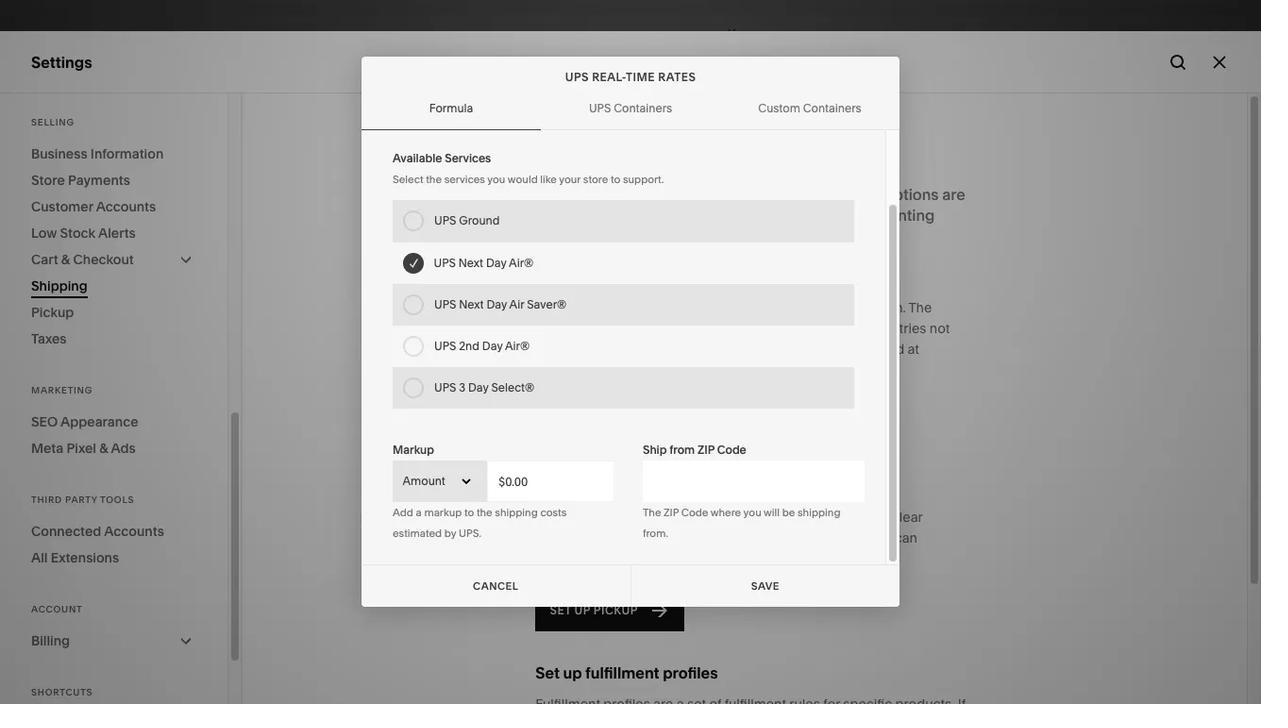 Task type: vqa. For each thing, say whether or not it's contained in the screenshot.


Task type: locate. For each thing, give the bounding box(es) containing it.
scheduling
[[80, 287, 162, 306]]

accounts down settings link
[[104, 523, 164, 540]]

analytics
[[31, 253, 98, 272]]

day right 3 at the bottom
[[468, 381, 489, 395]]

0 vertical spatial next
[[459, 256, 484, 270]]

up inside button
[[575, 603, 591, 618]]

shipping up the 'label'
[[818, 185, 881, 204]]

set inside button
[[551, 603, 572, 618]]

ups
[[565, 70, 589, 84], [589, 101, 611, 115], [434, 213, 457, 228], [434, 256, 457, 270], [434, 297, 457, 312], [434, 339, 457, 353], [434, 381, 457, 395], [573, 407, 603, 426], [573, 407, 603, 426]]

fedex
[[573, 337, 617, 356], [573, 337, 617, 356], [525, 361, 555, 374], [525, 361, 555, 374]]

0 vertical spatial accounts
[[96, 198, 156, 215]]

0 vertical spatial not
[[930, 320, 950, 337]]

and inside shipping settings lets you control what shipping options are available to customers and configure your label printing integration.
[[701, 206, 729, 225]]

pickup up set up fulfillment profiles
[[595, 603, 639, 618]]

choose
[[824, 299, 871, 316]]

code left where
[[682, 506, 709, 519]]

None text field
[[488, 461, 615, 502], [643, 461, 865, 502], [488, 461, 615, 502], [643, 461, 865, 502]]

0 horizontal spatial are
[[572, 320, 593, 337]]

customers inside pickup is a fulfillment option for physical products. with a clear checkout and fulfillment experience, now your customers can purchase your products online and pick them up on-site.
[[825, 530, 892, 547]]

for inside pickup is a fulfillment option for physical products. with a clear checkout and fulfillment experience, now your customers can purchase your products online and pick them up on-site.
[[713, 509, 730, 526]]

2 vertical spatial fulfillment
[[586, 664, 660, 683]]

will left the "accepted"
[[779, 341, 799, 358]]

0 horizontal spatial pickup
[[31, 304, 74, 321]]

customers down 'with' at bottom
[[825, 530, 892, 547]]

configure
[[732, 206, 802, 225]]

calculated
[[540, 123, 596, 137], [540, 123, 596, 137]]

None button
[[631, 566, 900, 607]]

tab list
[[1059, 26, 1146, 56]]

set for set up pickup
[[551, 603, 572, 618]]

options up automatically
[[639, 299, 686, 316]]

selling
[[31, 117, 75, 127], [31, 151, 80, 170]]

customers inside shipping settings lets you control what shipping options are available to customers and configure your label printing integration.
[[621, 206, 698, 225]]

tools
[[100, 495, 134, 505]]

1 vertical spatial the
[[643, 506, 662, 519]]

shipping up checkout at bottom
[[495, 506, 538, 519]]

will up now
[[764, 506, 780, 519]]

from. inside the zip code where you will be shipping from.
[[643, 527, 669, 540]]

physical inside pickup is a fulfillment option for physical products. with a clear checkout and fulfillment experience, now your customers can purchase your products online and pick them up on-site.
[[733, 509, 785, 526]]

2 next from the top
[[459, 297, 484, 312]]

0 vertical spatial the
[[909, 299, 932, 316]]

amount
[[403, 474, 446, 488]]

option
[[653, 70, 699, 84], [653, 70, 699, 84]]

fulfillment up products
[[624, 530, 686, 547]]

up left "on-"
[[821, 551, 838, 568]]

now
[[766, 530, 792, 547]]

next for ups next day air®
[[459, 256, 484, 270]]

ups containers
[[589, 101, 672, 115]]

customers down lets
[[621, 206, 698, 225]]

from. inside create shipping options for your customers to choose from. the costs are automatically applied to physical products. countries not served by any of your shipping options will not be accepted at checkout.
[[874, 299, 906, 316]]

1 horizontal spatial are
[[943, 185, 966, 204]]

1 horizontal spatial the
[[909, 299, 932, 316]]

zip up products
[[664, 506, 679, 519]]

ups next day air®
[[434, 256, 534, 270]]

is
[[581, 509, 591, 526]]

next
[[459, 256, 484, 270], [459, 297, 484, 312]]

0 vertical spatial pickup
[[586, 477, 636, 496]]

on
[[500, 267, 519, 286], [500, 267, 519, 286], [517, 291, 530, 304], [517, 291, 530, 304]]

1 vertical spatial pickup
[[595, 603, 639, 618]]

selling up the store
[[31, 151, 80, 170]]

code inside the zip code where you will be shipping from.
[[682, 506, 709, 519]]

products. inside create shipping options for your customers to choose from. the costs are automatically applied to physical products. countries not served by any of your shipping options will not be accepted at checkout.
[[803, 320, 863, 337]]

settings up "website"
[[31, 52, 92, 71]]

0 vertical spatial from.
[[874, 299, 906, 316]]

carrier calculated via usps request a quote from the usps using weight, distance, and package size.
[[416, 477, 775, 514], [416, 477, 775, 514]]

1 vertical spatial air®
[[505, 339, 530, 353]]

with
[[850, 509, 878, 526]]

quote
[[468, 361, 497, 374], [468, 361, 497, 374], [468, 501, 497, 514], [468, 501, 497, 514]]

website
[[31, 117, 90, 136]]

from. up countries
[[874, 299, 906, 316]]

day left "air"
[[487, 297, 507, 312]]

purchase.
[[641, 291, 689, 304], [641, 291, 689, 304]]

0 vertical spatial settings
[[31, 52, 92, 71]]

containers right custom
[[803, 101, 862, 115]]

weight
[[522, 267, 572, 286], [522, 267, 572, 286]]

1 vertical spatial set
[[551, 603, 572, 618]]

by inside create shipping options for your customers to choose from. the costs are automatically applied to physical products. countries not served by any of your shipping options will not be accepted at checkout.
[[582, 341, 597, 358]]

0 vertical spatial marketing
[[31, 185, 104, 204]]

third party tools
[[31, 495, 134, 505]]

1 vertical spatial code
[[682, 506, 709, 519]]

next for ups next day air saver®
[[459, 297, 484, 312]]

air® up "air"
[[510, 256, 534, 270]]

be inside the zip code where you will be shipping from.
[[783, 506, 796, 519]]

1 horizontal spatial containers
[[803, 101, 862, 115]]

from. up products
[[643, 527, 669, 540]]

shipping inside shipping settings lets you control what shipping options are available to customers and configure your label printing integration.
[[818, 185, 881, 204]]

would inside available services select the services you would like your store to support.
[[508, 173, 538, 186]]

up down purchase at the bottom left of the page
[[575, 603, 591, 618]]

0 horizontal spatial containers
[[614, 101, 672, 115]]

help
[[31, 526, 65, 545]]

are inside create shipping options for your customers to choose from. the costs are automatically applied to physical products. countries not served by any of your shipping options will not be accepted at checkout.
[[572, 320, 593, 337]]

0 horizontal spatial customers
[[621, 206, 698, 225]]

2 containers from the left
[[803, 101, 862, 115]]

support.
[[623, 173, 664, 186]]

fulfillment down set up pickup button
[[586, 664, 660, 683]]

time
[[626, 70, 655, 84]]

tara
[[75, 588, 98, 602]]

1 horizontal spatial code
[[717, 443, 747, 457]]

1 horizontal spatial from.
[[874, 299, 906, 316]]

1 vertical spatial physical
[[733, 509, 785, 526]]

physical up now
[[733, 509, 785, 526]]

you inside available services select the services you would like your store to support.
[[488, 173, 506, 186]]

you inside shipping settings lets you control what shipping options are available to customers and configure your label printing integration.
[[696, 185, 722, 204]]

1 vertical spatial accounts
[[104, 523, 164, 540]]

them
[[786, 551, 818, 568]]

distance,
[[625, 361, 670, 374], [625, 361, 670, 374], [640, 501, 684, 514], [640, 501, 684, 514]]

order
[[542, 221, 568, 234], [542, 221, 568, 234]]

fulfillment
[[605, 509, 667, 526], [624, 530, 686, 547], [586, 664, 660, 683]]

page
[[700, 41, 727, 55]]

available services select the services you would like your store to support.
[[393, 151, 664, 186]]

marketing up seo
[[31, 385, 93, 396]]

accounts inside connected accounts all extensions
[[104, 523, 164, 540]]

1 vertical spatial will
[[764, 506, 780, 519]]

fee
[[618, 221, 633, 234], [618, 221, 633, 234]]

1 vertical spatial customers
[[739, 299, 805, 316]]

0 vertical spatial pickup
[[31, 304, 74, 321]]

marketing
[[31, 185, 104, 204], [31, 385, 93, 396]]

3
[[459, 381, 466, 395]]

0 horizontal spatial from.
[[643, 527, 669, 540]]

accounts up contacts 'link'
[[96, 198, 156, 215]]

like inside available services select the services you would like your store to support.
[[540, 173, 557, 186]]

customers left choose
[[739, 299, 805, 316]]

air
[[510, 297, 524, 312]]

depending
[[416, 267, 497, 286], [416, 267, 497, 286]]

rate
[[446, 197, 478, 216], [446, 197, 478, 216]]

day up ups next day air saver®
[[487, 256, 507, 270]]

methods.
[[675, 123, 725, 137], [675, 123, 725, 137]]

1 vertical spatial selling
[[31, 151, 80, 170]]

next down 'ups ground'
[[459, 256, 484, 270]]

settings left lets
[[604, 185, 663, 204]]

1 horizontal spatial zip
[[698, 443, 715, 457]]

settings up connected
[[31, 492, 91, 511]]

up for set up fulfillment profiles
[[563, 664, 582, 683]]

accounts inside business information store payments customer accounts low stock alerts
[[96, 198, 156, 215]]

1 vertical spatial not
[[802, 341, 823, 358]]

from.
[[874, 299, 906, 316], [643, 527, 669, 540]]

2 vertical spatial settings
[[31, 492, 91, 511]]

costs inside add a markup to the shipping costs estimated by ups.
[[541, 506, 567, 519]]

markup
[[424, 506, 462, 519]]

will inside create shipping options for your customers to choose from. the costs are automatically applied to physical products. countries not served by any of your shipping options will not be accepted at checkout.
[[779, 341, 799, 358]]

2 vertical spatial set
[[536, 664, 560, 683]]

0 vertical spatial will
[[779, 341, 799, 358]]

not left the "accepted"
[[802, 341, 823, 358]]

set down purchase at the bottom left of the page
[[551, 603, 572, 618]]

on-
[[841, 551, 862, 568]]

day right 2nd
[[482, 339, 503, 353]]

1 vertical spatial zip
[[664, 506, 679, 519]]

let
[[416, 291, 432, 304], [416, 291, 432, 304]]

costs
[[494, 144, 523, 158], [494, 144, 523, 158], [536, 320, 569, 337], [541, 506, 567, 519]]

contacts link
[[31, 218, 210, 241]]

to inside available services select the services you would like your store to support.
[[611, 173, 621, 186]]

ups 3 day select®
[[434, 381, 535, 395]]

1 vertical spatial marketing
[[31, 385, 93, 396]]

edit button
[[250, 24, 302, 59]]

usps
[[573, 477, 612, 496], [573, 477, 612, 496], [543, 501, 570, 514], [543, 501, 570, 514]]

0 vertical spatial products.
[[803, 320, 863, 337]]

2 horizontal spatial customers
[[825, 530, 892, 547]]

up up is
[[563, 477, 582, 496]]

ups next day air saver®
[[434, 297, 567, 312]]

pickup for set up pickup options
[[586, 477, 636, 496]]

2 marketing from the top
[[31, 385, 93, 396]]

2 vertical spatial customers
[[825, 530, 892, 547]]

day
[[487, 256, 507, 270], [487, 297, 507, 312], [482, 339, 503, 353], [468, 381, 489, 395]]

pickup up taxes
[[31, 304, 74, 321]]

each
[[652, 221, 676, 234], [652, 221, 676, 234]]

set down set up pickup at bottom
[[536, 664, 560, 683]]

are inside shipping settings lets you control what shipping options are available to customers and configure your label printing integration.
[[943, 185, 966, 204]]

products. down choose
[[803, 320, 863, 337]]

0 vertical spatial physical
[[749, 320, 800, 337]]

the left the option
[[643, 506, 662, 519]]

options inside shipping settings lets you control what shipping options are available to customers and configure your label printing integration.
[[885, 185, 939, 204]]

1 vertical spatial from.
[[643, 527, 669, 540]]

products. inside pickup is a fulfillment option for physical products. with a clear checkout and fulfillment experience, now your customers can purchase your products online and pick them up on-site.
[[788, 509, 847, 526]]

1 next from the top
[[459, 256, 484, 270]]

a inside add a markup to the shipping costs estimated by ups.
[[416, 506, 422, 519]]

using
[[558, 361, 585, 374], [558, 361, 585, 374], [572, 501, 599, 514], [572, 501, 599, 514]]

1 vertical spatial products.
[[788, 509, 847, 526]]

all
[[31, 550, 48, 567]]

1 containers from the left
[[614, 101, 672, 115]]

options up the printing
[[885, 185, 939, 204]]

containers
[[614, 101, 672, 115], [803, 101, 862, 115]]

0 vertical spatial air®
[[510, 256, 534, 270]]

not right countries
[[930, 320, 950, 337]]

taxes link
[[31, 326, 196, 352]]

1 horizontal spatial customers
[[739, 299, 805, 316]]

pickup up is
[[586, 477, 636, 496]]

acuity scheduling link
[[31, 286, 210, 309]]

shipping down applied at the top right
[[671, 341, 725, 358]]

0 vertical spatial fulfillment
[[605, 509, 667, 526]]

up down set up pickup at bottom
[[563, 664, 582, 683]]

up for set up pickup options
[[563, 477, 582, 496]]

set up fulfillment profiles
[[536, 664, 718, 683]]

up inside pickup is a fulfillment option for physical products. with a clear checkout and fulfillment experience, now your customers can purchase your products online and pick them up on-site.
[[821, 551, 838, 568]]

containers down time
[[614, 101, 672, 115]]

0 vertical spatial selling
[[31, 117, 75, 127]]

from
[[499, 361, 522, 374], [499, 361, 522, 374], [670, 443, 695, 457], [499, 501, 522, 514], [499, 501, 522, 514]]

seo
[[31, 414, 58, 431]]

shipping left 'with' at bottom
[[798, 506, 841, 519]]

ups for ups containers
[[589, 101, 611, 115]]

accounts
[[96, 198, 156, 215], [104, 523, 164, 540]]

set up checkout at bottom
[[536, 477, 560, 496]]

marketing up contacts
[[31, 185, 104, 204]]

fulfillment down set up pickup options
[[605, 509, 667, 526]]

will
[[779, 341, 799, 358], [764, 506, 780, 519]]

pixel
[[67, 440, 96, 457]]

store
[[31, 172, 65, 189]]

1 horizontal spatial pickup
[[536, 509, 578, 526]]

pickup up checkout at bottom
[[536, 509, 578, 526]]

0 vertical spatial set
[[536, 477, 560, 496]]

add
[[562, 70, 589, 84], [562, 70, 589, 84], [393, 506, 414, 519]]

0 vertical spatial customers
[[621, 206, 698, 225]]

acuity scheduling
[[31, 287, 162, 306]]

physical inside create shipping options for your customers to choose from. the costs are automatically applied to physical products. countries not served by any of your shipping options will not be accepted at checkout.
[[749, 320, 800, 337]]

products. up now
[[788, 509, 847, 526]]

cancel
[[473, 580, 519, 593], [608, 581, 654, 594], [608, 581, 654, 594]]

next up 2nd
[[459, 297, 484, 312]]

set for set up pickup options
[[536, 477, 560, 496]]

1 vertical spatial are
[[572, 320, 593, 337]]

air® for ups next day air®
[[510, 256, 534, 270]]

weight,
[[587, 361, 623, 374], [587, 361, 623, 374], [601, 501, 637, 514], [601, 501, 637, 514]]

0 vertical spatial are
[[943, 185, 966, 204]]

physical right applied at the top right
[[749, 320, 800, 337]]

customer accounts link
[[31, 194, 196, 220]]

1 vertical spatial next
[[459, 297, 484, 312]]

shipping options may be calculated by a variety of methods. choose how you would like your option's costs to be calculated.
[[402, 123, 852, 158], [402, 123, 852, 158]]

the up countries
[[909, 299, 932, 316]]

zip right ship
[[698, 443, 715, 457]]

0 horizontal spatial the
[[643, 506, 662, 519]]

selling up business
[[31, 117, 75, 127]]

pickup inside button
[[595, 603, 639, 618]]

where
[[711, 506, 742, 519]]

1 vertical spatial settings
[[604, 185, 663, 204]]

0 horizontal spatial code
[[682, 506, 709, 519]]

selling link
[[31, 150, 210, 173]]

calculated.
[[556, 144, 614, 158], [556, 144, 614, 158]]

connected accounts all extensions
[[31, 523, 164, 567]]

custom containers
[[759, 101, 862, 115]]

published
[[735, 41, 789, 55]]

all extensions link
[[31, 545, 196, 571]]

0 horizontal spatial zip
[[664, 506, 679, 519]]

1 vertical spatial pickup
[[536, 509, 578, 526]]

business information link
[[31, 141, 196, 167]]

code up where
[[717, 443, 747, 457]]

air® left served
[[505, 339, 530, 353]]



Task type: describe. For each thing, give the bounding box(es) containing it.
home page · published
[[700, 26, 789, 55]]

countries
[[866, 320, 927, 337]]

shipping up automatically
[[581, 299, 635, 316]]

served
[[536, 341, 579, 358]]

seo appearance link
[[31, 409, 196, 435]]

website link
[[31, 116, 210, 139]]

available
[[393, 151, 442, 165]]

you inside the zip code where you will be shipping from.
[[744, 506, 762, 519]]

products
[[628, 551, 684, 568]]

applied
[[682, 320, 730, 337]]

set up pickup
[[551, 603, 639, 618]]

·
[[730, 41, 732, 55]]

acuity
[[31, 287, 77, 306]]

payments
[[68, 172, 130, 189]]

taxes
[[31, 331, 67, 348]]

day for ups 3 day select®
[[468, 381, 489, 395]]

2nd
[[459, 339, 480, 353]]

store
[[583, 173, 608, 186]]

information
[[91, 145, 164, 162]]

printing
[[879, 206, 935, 225]]

customer
[[31, 198, 93, 215]]

containers for custom containers
[[803, 101, 862, 115]]

low
[[31, 225, 57, 242]]

0 vertical spatial zip
[[698, 443, 715, 457]]

real-
[[592, 70, 626, 84]]

clear
[[892, 509, 923, 526]]

lets
[[666, 185, 692, 204]]

ups for ups 3 day select®
[[434, 381, 457, 395]]

shipping pickup taxes
[[31, 278, 87, 348]]

stock
[[60, 225, 96, 242]]

library
[[76, 458, 126, 477]]

zip inside the zip code where you will be shipping from.
[[664, 506, 679, 519]]

1 marketing from the top
[[31, 185, 104, 204]]

pickup is a fulfillment option for physical products. with a clear checkout and fulfillment experience, now your customers can purchase your products online and pick them up on-site.
[[536, 509, 923, 568]]

set up pickup options
[[536, 477, 694, 496]]

shipping link
[[31, 273, 196, 299]]

the zip code where you will be shipping from.
[[643, 506, 841, 540]]

the inside add a markup to the shipping costs estimated by ups.
[[477, 506, 493, 519]]

analytics link
[[31, 252, 210, 275]]

ups real-time rates
[[565, 70, 696, 84]]

select
[[393, 173, 424, 186]]

purchase
[[536, 551, 594, 568]]

1 horizontal spatial not
[[930, 320, 950, 337]]

home
[[728, 26, 760, 40]]

business information store payments customer accounts low stock alerts
[[31, 145, 164, 242]]

accepted
[[845, 341, 905, 358]]

air® for ups 2nd day air®
[[505, 339, 530, 353]]

0 horizontal spatial not
[[802, 341, 823, 358]]

services
[[445, 151, 491, 165]]

customers inside create shipping options for your customers to choose from. the costs are automatically applied to physical products. countries not served by any of your shipping options will not be accepted at checkout.
[[739, 299, 805, 316]]

ups for ups 2nd day air®
[[434, 339, 457, 353]]

settings inside shipping settings lets you control what shipping options are available to customers and configure your label printing integration.
[[604, 185, 663, 204]]

experience,
[[689, 530, 762, 547]]

options down applied at the top right
[[729, 341, 776, 358]]

shortcuts
[[31, 688, 93, 698]]

day for ups next day air®
[[487, 256, 507, 270]]

checkout
[[536, 530, 594, 547]]

account
[[31, 604, 83, 615]]

saver®
[[527, 297, 567, 312]]

pickup inside shipping pickup taxes
[[31, 304, 74, 321]]

containers for ups containers
[[614, 101, 672, 115]]

your inside available services select the services you would like your store to support.
[[559, 173, 581, 186]]

business
[[31, 145, 87, 162]]

select®
[[492, 381, 535, 395]]

of inside create shipping options for your customers to choose from. the costs are automatically applied to physical products. countries not served by any of your shipping options will not be accepted at checkout.
[[625, 341, 637, 358]]

options down ship
[[639, 477, 694, 496]]

connected
[[31, 523, 101, 540]]

will inside the zip code where you will be shipping from.
[[764, 506, 780, 519]]

by inside add a markup to the shipping costs estimated by ups.
[[445, 527, 457, 540]]

pickup inside pickup is a fulfillment option for physical products. with a clear checkout and fulfillment experience, now your customers can purchase your products online and pick them up on-site.
[[536, 509, 578, 526]]

shipping inside the zip code where you will be shipping from.
[[798, 506, 841, 519]]

connected accounts link
[[31, 518, 196, 545]]

for inside create shipping options for your customers to choose from. the costs are automatically applied to physical products. countries not served by any of your shipping options will not be accepted at checkout.
[[689, 299, 706, 316]]

asset library
[[31, 458, 126, 477]]

to inside shipping settings lets you control what shipping options are available to customers and configure your label printing integration.
[[603, 206, 618, 225]]

estimated
[[393, 527, 442, 540]]

2 selling from the top
[[31, 151, 80, 170]]

store payments link
[[31, 167, 196, 194]]

pickup for set up pickup
[[595, 603, 639, 618]]

online
[[687, 551, 726, 568]]

ship from zip code
[[643, 443, 747, 457]]

the inside available services select the services you would like your store to support.
[[426, 173, 442, 186]]

pick
[[756, 551, 782, 568]]

day for ups 2nd day air®
[[482, 339, 503, 353]]

day for ups next day air saver®
[[487, 297, 507, 312]]

help link
[[31, 526, 65, 546]]

your inside shipping settings lets you control what shipping options are available to customers and configure your label printing integration.
[[805, 206, 837, 225]]

from. for the zip code where you will be shipping from.
[[643, 527, 669, 540]]

asset library link
[[31, 458, 210, 480]]

set for set up fulfillment profiles
[[536, 664, 560, 683]]

shipping settings lets you control what shipping options are available to customers and configure your label printing integration.
[[536, 185, 966, 246]]

shipping inside shipping settings lets you control what shipping options are available to customers and configure your label printing integration.
[[536, 185, 600, 204]]

create shipping options for your customers to choose from. the costs are automatically applied to physical products. countries not served by any of your shipping options will not be accepted at checkout.
[[536, 299, 950, 379]]

settings link
[[31, 492, 210, 514]]

from. for create shipping options for your customers to choose from. the costs are automatically applied to physical products. countries not served by any of your shipping options will not be accepted at checkout.
[[874, 299, 906, 316]]

set up pickup button
[[536, 590, 685, 632]]

be inside create shipping options for your customers to choose from. the costs are automatically applied to physical products. countries not served by any of your shipping options will not be accepted at checkout.
[[826, 341, 842, 358]]

option
[[670, 509, 710, 526]]

add inside add a markup to the shipping costs estimated by ups.
[[393, 506, 414, 519]]

ups for ups next day air saver®
[[434, 297, 457, 312]]

rates
[[659, 70, 696, 84]]

custom
[[759, 101, 801, 115]]

0 vertical spatial code
[[717, 443, 747, 457]]

edit
[[263, 34, 289, 48]]

ups ground
[[434, 213, 500, 228]]

at
[[908, 341, 920, 358]]

ups for ups next day air®
[[434, 256, 457, 270]]

1 vertical spatial fulfillment
[[624, 530, 686, 547]]

the inside the zip code where you will be shipping from.
[[643, 506, 662, 519]]

shipping inside add a markup to the shipping costs estimated by ups.
[[495, 506, 538, 519]]

1 selling from the top
[[31, 117, 75, 127]]

schultz
[[100, 588, 140, 602]]

up for set up pickup
[[575, 603, 591, 618]]

ups 2nd day air®
[[434, 339, 530, 353]]

the inside create shipping options for your customers to choose from. the costs are automatically applied to physical products. countries not served by any of your shipping options will not be accepted at checkout.
[[909, 299, 932, 316]]

party
[[65, 495, 98, 505]]

tara schultz tarashultz49@gmail.com
[[75, 588, 206, 617]]

ups for ups ground
[[434, 213, 457, 228]]

to inside add a markup to the shipping costs estimated by ups.
[[465, 506, 474, 519]]

markup
[[393, 443, 434, 457]]

ads
[[111, 440, 136, 457]]

low stock alerts link
[[31, 220, 196, 246]]

ups for ups real-time rates
[[565, 70, 589, 84]]

costs inside create shipping options for your customers to choose from. the costs are automatically applied to physical products. countries not served by any of your shipping options will not be accepted at checkout.
[[536, 320, 569, 337]]

contacts
[[31, 219, 96, 238]]

appearance
[[60, 414, 138, 431]]



